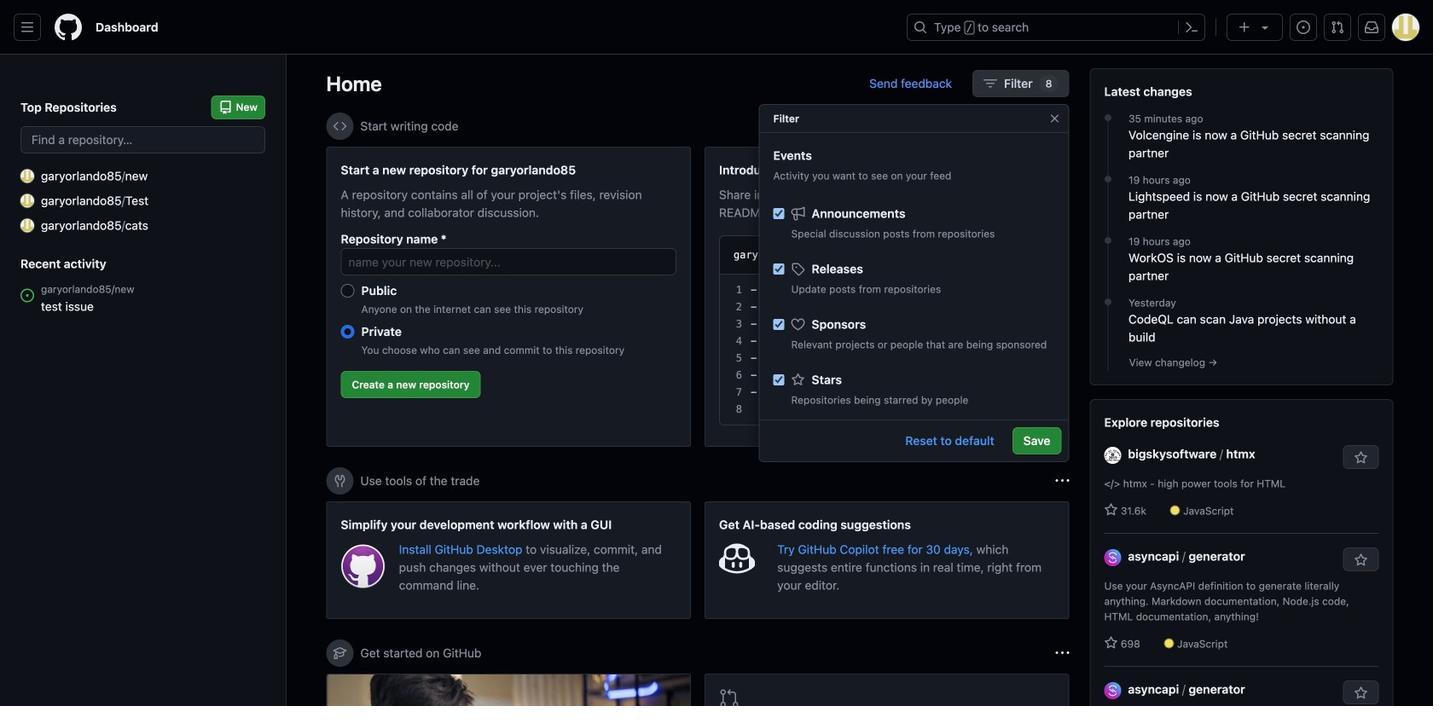 Task type: locate. For each thing, give the bounding box(es) containing it.
1 horizontal spatial git pull request image
[[1331, 20, 1345, 34]]

None submit
[[986, 243, 1041, 267]]

star this repository image
[[1355, 451, 1368, 465], [1355, 554, 1368, 568]]

1 horizontal spatial star image
[[1105, 637, 1118, 650]]

what is github? element
[[326, 674, 691, 707]]

1 vertical spatial why am i seeing this? image
[[1056, 647, 1070, 661]]

heart image
[[792, 318, 805, 332]]

0 vertical spatial star image
[[792, 373, 805, 387]]

Find a repository… text field
[[20, 126, 265, 154]]

issue opened image
[[1297, 20, 1311, 34]]

filter image
[[984, 77, 998, 90]]

1 why am i seeing this? image from the top
[[1056, 474, 1070, 488]]

explore repositories navigation
[[1090, 399, 1394, 707]]

2 star this repository image from the top
[[1355, 554, 1368, 568]]

star image
[[792, 373, 805, 387], [1105, 637, 1118, 650]]

star this repository image for @bigskysoftware profile image
[[1355, 451, 1368, 465]]

1 vertical spatial dot fill image
[[1102, 234, 1115, 247]]

star image up @asyncapi profile icon at the right bottom of the page
[[1105, 637, 1118, 650]]

start a new repository element
[[326, 147, 691, 447]]

name your new repository... text field
[[341, 248, 677, 276]]

None radio
[[341, 284, 355, 298], [341, 325, 355, 339], [341, 284, 355, 298], [341, 325, 355, 339]]

0 horizontal spatial star image
[[792, 373, 805, 387]]

0 vertical spatial star this repository image
[[1355, 451, 1368, 465]]

1 vertical spatial star image
[[1105, 637, 1118, 650]]

1 vertical spatial git pull request image
[[719, 689, 740, 707]]

None checkbox
[[774, 208, 785, 219], [774, 264, 785, 275], [774, 319, 785, 330], [774, 375, 785, 386], [774, 208, 785, 219], [774, 264, 785, 275], [774, 319, 785, 330], [774, 375, 785, 386]]

github desktop image
[[341, 544, 386, 589]]

2 dot fill image from the top
[[1102, 234, 1115, 247]]

simplify your development workflow with a gui element
[[326, 502, 691, 620]]

2 why am i seeing this? image from the top
[[1056, 647, 1070, 661]]

1 star this repository image from the top
[[1355, 451, 1368, 465]]

menu
[[760, 192, 1069, 643]]

new image
[[20, 169, 34, 183]]

why am i seeing this? image
[[1056, 474, 1070, 488], [1056, 647, 1070, 661]]

introduce yourself with a profile readme element
[[705, 147, 1070, 447]]

triangle down image
[[1259, 20, 1272, 34]]

0 vertical spatial git pull request image
[[1331, 20, 1345, 34]]

open issue image
[[20, 289, 34, 303]]

0 vertical spatial why am i seeing this? image
[[1056, 474, 1070, 488]]

0 horizontal spatial git pull request image
[[719, 689, 740, 707]]

git pull request image
[[1331, 20, 1345, 34], [719, 689, 740, 707]]

dot fill image
[[1102, 172, 1115, 186], [1102, 234, 1115, 247], [1102, 295, 1115, 309]]

Top Repositories search field
[[20, 126, 265, 154]]

0 vertical spatial dot fill image
[[1102, 172, 1115, 186]]

2 vertical spatial dot fill image
[[1102, 295, 1115, 309]]

what is github? image
[[327, 675, 690, 707]]

star image down the heart image
[[792, 373, 805, 387]]

cats image
[[20, 219, 34, 233]]

dot fill image
[[1102, 111, 1115, 125]]

@asyncapi profile image
[[1105, 549, 1122, 567]]

star this repository image for @asyncapi profile image
[[1355, 554, 1368, 568]]

plus image
[[1238, 20, 1252, 34]]

1 vertical spatial star this repository image
[[1355, 554, 1368, 568]]



Task type: vqa. For each thing, say whether or not it's contained in the screenshot.
Code corresponding to Code
no



Task type: describe. For each thing, give the bounding box(es) containing it.
tag image
[[792, 262, 805, 276]]

3 dot fill image from the top
[[1102, 295, 1115, 309]]

why am i seeing this? image for simplify your development workflow with a gui 'element'
[[1056, 474, 1070, 488]]

why am i seeing this? image for what is github? element
[[1056, 647, 1070, 661]]

megaphone image
[[792, 207, 805, 221]]

command palette image
[[1185, 20, 1199, 34]]

@asyncapi profile image
[[1105, 683, 1122, 700]]

notifications image
[[1365, 20, 1379, 34]]

test image
[[20, 194, 34, 208]]

explore element
[[1090, 68, 1394, 707]]

star image
[[1105, 504, 1118, 517]]

mortar board image
[[333, 647, 347, 661]]

@bigskysoftware profile image
[[1105, 447, 1122, 464]]

1 dot fill image from the top
[[1102, 172, 1115, 186]]

star this repository image
[[1355, 687, 1368, 701]]

why am i seeing this? image
[[1056, 119, 1070, 133]]

homepage image
[[55, 14, 82, 41]]

none submit inside introduce yourself with a profile readme element
[[986, 243, 1041, 267]]

code image
[[333, 119, 347, 133]]

close menu image
[[1048, 112, 1062, 125]]

get ai-based coding suggestions element
[[705, 502, 1070, 620]]

tools image
[[333, 474, 347, 488]]



